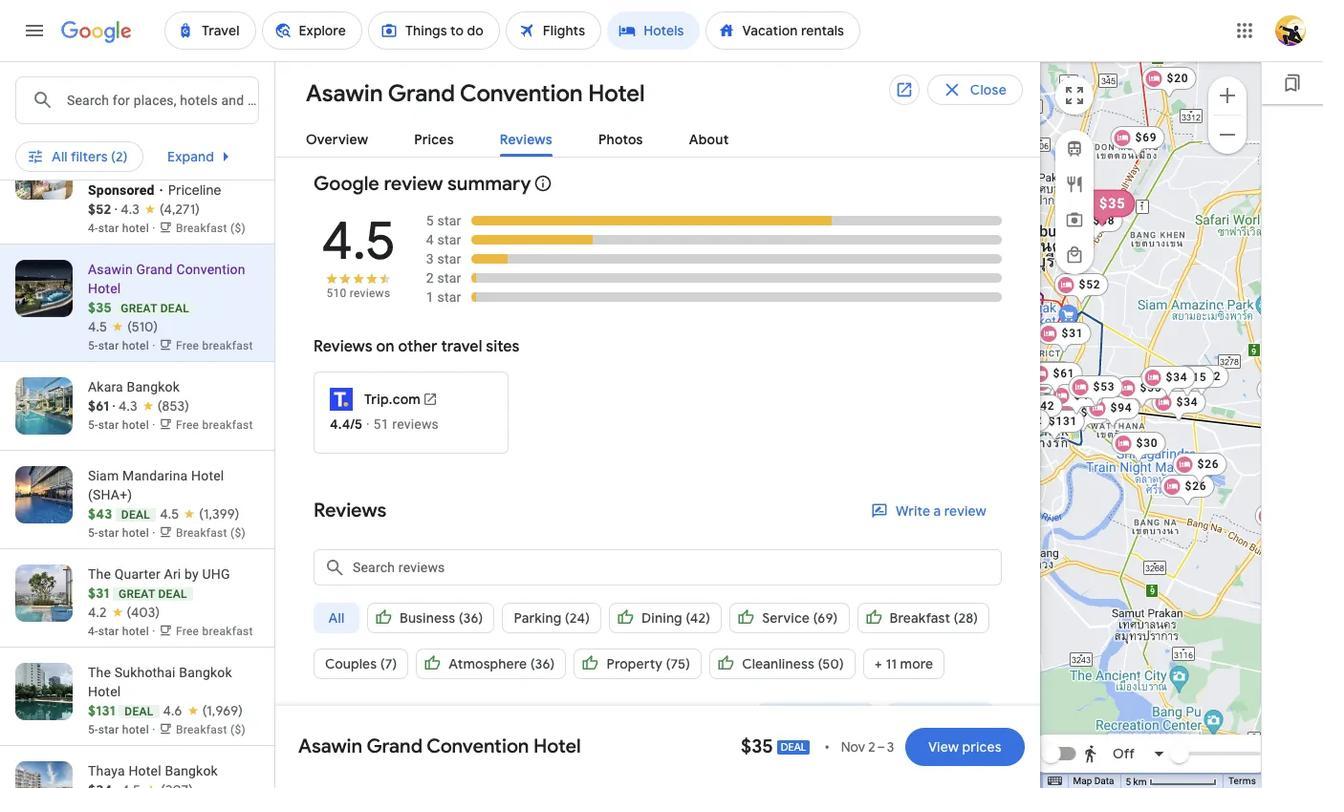 Task type: describe. For each thing, give the bounding box(es) containing it.
map
[[1073, 777, 1092, 787]]

star up 4 star
[[438, 213, 461, 229]]

more
[[900, 656, 933, 673]]

service
[[762, 610, 810, 627]]

most helpful option
[[754, 703, 878, 733]]

summary
[[448, 172, 531, 196]]

deal inside the sukhothai bangkok hotel $131 deal
[[125, 706, 154, 719]]

breakfast (28)
[[890, 610, 978, 627]]

4.5 for (510)
[[88, 318, 107, 336]]

(4,271)
[[160, 201, 200, 218]]

siam
[[88, 469, 119, 484]]

0 vertical spatial 4.5
[[321, 207, 396, 275]]

2 – 3
[[868, 739, 894, 756]]

asawin grand convention hotel inside heading
[[306, 79, 645, 108]]

expand
[[167, 148, 214, 165]]

5- for hotel
[[88, 527, 98, 540]]

3.9
[[121, 83, 140, 100]]

$50
[[580, 83, 605, 100]]

pool
[[329, 83, 357, 100]]

2 (2) from the top
[[111, 148, 128, 165]]

hotel · for $61
[[122, 419, 156, 432]]

1 vertical spatial $48
[[1081, 406, 1103, 419]]

0 vertical spatial $35 link
[[1070, 189, 1135, 228]]

(510)
[[127, 318, 158, 336]]

1 vertical spatial reviews
[[314, 338, 373, 357]]

bangkok up 4.5 out of 5 stars from 207 reviews image
[[165, 764, 218, 779]]

3
[[426, 251, 434, 267]]

$61 inside akara bangkok $61 ·
[[88, 398, 109, 415]]

the quarter ari by uhg $31 great deal
[[88, 567, 230, 602]]

deal inside the quarter ari by uhg $31 great deal
[[158, 588, 187, 601]]

star down road
[[98, 222, 119, 235]]

nov
[[841, 739, 865, 756]]

hotel inside 'asawin grand convention hotel $35 great deal'
[[88, 281, 121, 296]]

5-star hotel · for bangkok
[[88, 724, 159, 737]]

hotel inside heading
[[588, 79, 645, 108]]

4-star reviews 23 percent. text field
[[426, 230, 1002, 250]]

grand inside heading
[[388, 79, 455, 108]]

$94
[[1111, 401, 1133, 415]]

by
[[185, 567, 199, 582]]

$49
[[1074, 389, 1096, 402]]

property for property (75)
[[607, 656, 663, 673]]

tab list containing overview
[[275, 116, 1040, 158]]

(42)
[[686, 610, 711, 627]]

$43
[[88, 506, 112, 523]]

thaya
[[88, 764, 125, 779]]

expand button
[[144, 134, 260, 180]]

all button
[[314, 596, 360, 642]]

main menu image
[[23, 19, 46, 42]]

star down "$43"
[[98, 527, 119, 540]]

2 for 2 star
[[426, 271, 434, 286]]

4.5 for (1,399)
[[160, 506, 179, 523]]

view prices button
[[906, 725, 1025, 771]]

$31 inside the quarter ari by uhg $31 great deal
[[88, 585, 110, 602]]

$49 link
[[1049, 384, 1104, 416]]

($) for (1,969)
[[231, 724, 246, 737]]

reviews inside text box
[[350, 287, 391, 300]]

1
[[426, 290, 434, 305]]

overview
[[306, 131, 368, 148]]

(sha+)
[[88, 488, 132, 503]]

great inside 'asawin grand convention hotel $35 great deal'
[[121, 302, 157, 316]]

$34 link down $15
[[1152, 391, 1206, 423]]

•
[[825, 739, 830, 756]]

clear image
[[324, 28, 347, 51]]

star up novotel
[[98, 104, 119, 118]]

5 km button
[[1120, 775, 1223, 789]]

2 filters from the top
[[71, 148, 108, 165]]

breakfast ($) for (1,399)
[[176, 527, 246, 540]]

km
[[1134, 777, 1147, 787]]

1 vertical spatial asawin grand convention hotel
[[298, 735, 581, 759]]

$88
[[1051, 374, 1073, 388]]

google review summary
[[314, 172, 531, 196]]

prices
[[963, 739, 1002, 756]]

bangkok inside novotel bangkok silom road sponsored · priceline $52 ·
[[139, 144, 192, 160]]

breakfast for $61
[[202, 419, 253, 432]]

off
[[1113, 746, 1135, 763]]

breakfast for ari
[[202, 625, 253, 639]]

couples (7) button
[[314, 642, 409, 688]]

the for $31
[[88, 567, 111, 582]]

sponsored inside novotel bangkok silom road sponsored · priceline $52 ·
[[88, 183, 155, 198]]

$42 link
[[1008, 394, 1063, 427]]

cleanliness (50) button
[[710, 642, 856, 688]]

· inside 4.4/5 · 51 reviews
[[366, 417, 370, 432]]

pool button
[[297, 76, 389, 107]]

star down 4.2
[[98, 625, 119, 639]]

4.6 out of 5 stars from 1,969 reviews image
[[163, 702, 243, 721]]

atmosphere (36) button
[[416, 642, 567, 688]]

4-star hotel · for breakfast ($)
[[88, 222, 159, 235]]

4-star hotel · for free breakfast
[[88, 625, 159, 639]]

(75)
[[666, 656, 691, 673]]

filters form
[[15, 2, 958, 134]]

hotel · for bangkok
[[122, 724, 156, 737]]

a
[[934, 503, 941, 520]]

filters inside form
[[71, 83, 108, 100]]

$72
[[1200, 370, 1221, 383]]

(36) for atmosphere (36)
[[530, 656, 555, 673]]

· up the 3.9 out of 5 stars from 493 reviews image
[[159, 65, 164, 80]]

atmosphere (36)
[[449, 656, 555, 673]]

zoom in map image
[[1216, 84, 1239, 107]]

property type
[[837, 83, 925, 100]]

$26 link down $30 link
[[1160, 475, 1215, 507]]

sites
[[486, 338, 520, 357]]

4.3 for (4,271)
[[121, 201, 140, 218]]

4+
[[429, 83, 446, 100]]

$15
[[1185, 371, 1207, 384]]

$94 link
[[1086, 396, 1140, 429]]

off button
[[1078, 731, 1172, 777]]

4.3 for (853)
[[119, 398, 137, 415]]

+ 11 more button
[[863, 642, 945, 688]]

asawin inside 'asawin grand convention hotel $35 great deal'
[[88, 262, 133, 277]]

nov 2 – 3
[[841, 739, 894, 756]]

5-star reviews 68 percent. text field
[[426, 211, 1002, 230]]

4.5 out of 5 stars from 510 reviews text field
[[321, 207, 396, 307]]

sukhothai
[[114, 666, 176, 681]]

0 horizontal spatial review
[[384, 172, 443, 196]]

breakfast inside button
[[890, 610, 951, 627]]

$35 down $69 link
[[1100, 195, 1126, 211]]

4+ rating
[[429, 83, 487, 100]]

4.2
[[88, 604, 107, 622]]

map data
[[1073, 777, 1114, 787]]

grand inside 'asawin grand convention hotel $35 great deal'
[[136, 262, 173, 277]]

star right 1 at the left top of the page
[[438, 290, 461, 305]]

$135 link
[[1013, 361, 1075, 393]]

$34 for $34 'link' under $15
[[1177, 395, 1199, 409]]

5- for bangkok
[[88, 724, 98, 737]]

google
[[314, 172, 379, 196]]

5- inside popup button
[[218, 83, 232, 100]]

service (69)
[[762, 610, 838, 627]]

map region
[[819, 0, 1317, 789]]

· left 3.9
[[116, 83, 118, 100]]

view prices
[[929, 739, 1002, 756]]

510 reviews
[[326, 287, 391, 300]]

the sukhothai bangkok hotel $131 deal
[[88, 666, 232, 720]]

5-star hotel · for $61
[[88, 419, 159, 432]]

write a review
[[896, 503, 987, 520]]

$61 inside map "region"
[[1053, 367, 1075, 380]]

dining (42) button
[[609, 596, 722, 642]]

1 5-star hotel · from the top
[[88, 104, 159, 118]]

convention inside 'asawin grand convention hotel $35 great deal'
[[176, 262, 245, 277]]

about
[[689, 131, 729, 148]]

5 for 5 km
[[1126, 777, 1131, 787]]

$34 for $34 'link' to the left of $72
[[1166, 371, 1188, 384]]

rating
[[449, 83, 487, 100]]

4- for breakfast ($)
[[88, 222, 98, 235]]

priceline
[[168, 182, 221, 199]]

Review search input text field
[[353, 558, 993, 578]]

$35 deal
[[741, 735, 807, 759]]

5 km
[[1126, 777, 1149, 787]]

convention inside heading
[[460, 79, 583, 108]]

$35 left $15
[[1140, 381, 1162, 394]]

· down road
[[115, 201, 117, 218]]

siam mandarina hotel (sha+) $43 deal
[[88, 469, 224, 523]]

$30
[[1137, 437, 1158, 450]]

reviews inside 4.4/5 · 51 reviews
[[392, 417, 439, 432]]

2 vertical spatial reviews
[[314, 499, 387, 523]]

$178 link
[[987, 413, 1048, 445]]

3-star reviews 7 percent. text field
[[426, 250, 1002, 269]]

photos
[[599, 131, 643, 148]]

free for ari
[[176, 625, 199, 639]]

0 vertical spatial $52 link
[[1054, 273, 1109, 306]]

+
[[875, 656, 883, 673]]

5-star hotel · for hotel
[[88, 527, 159, 540]]

1 hotel · from the top
[[122, 104, 156, 118]]

$35 down most helpful "option"
[[741, 735, 773, 759]]

star down 4.5 out of 5 stars from 510 reviews image at the left top of the page
[[98, 339, 119, 353]]

breakfast down 4.5 out of 5 stars from 1,399 reviews image
[[176, 527, 227, 540]]

(36) for business (36)
[[459, 610, 483, 627]]

hotel inside the sukhothai bangkok hotel $131 deal
[[88, 685, 121, 700]]

open in new tab image
[[895, 81, 914, 99]]

2-star reviews 1 percent. text field
[[426, 269, 1002, 288]]

($) for (1,399)
[[231, 527, 246, 540]]

breakfast down 4.6 out of 5 stars from 1,969 reviews image
[[176, 724, 227, 737]]

write a review button
[[860, 489, 1002, 535]]

3 star
[[426, 251, 461, 267]]

Search for places, hotels and more text field
[[66, 77, 258, 123]]

free breakfast for convention
[[176, 339, 253, 353]]

5 for 5 star
[[426, 213, 434, 229]]



Task type: vqa. For each thing, say whether or not it's contained in the screenshot.
united states
no



Task type: locate. For each thing, give the bounding box(es) containing it.
$34 down $15
[[1177, 395, 1199, 409]]

1 vertical spatial $52 link
[[1028, 365, 1082, 397]]

2 hotel · from the top
[[122, 222, 156, 235]]

3 hotel · from the top
[[122, 339, 156, 353]]

breakfast up (1,399)
[[202, 419, 253, 432]]

$131 link
[[1024, 410, 1086, 442]]

$61
[[1053, 367, 1075, 380], [88, 398, 109, 415]]

2 vertical spatial ($)
[[231, 724, 246, 737]]

2 sponsored from the top
[[88, 183, 155, 198]]

5- up thaya
[[88, 724, 98, 737]]

breakfast for convention
[[202, 339, 253, 353]]

2 vertical spatial grand
[[367, 735, 423, 759]]

zoom out map image
[[1216, 123, 1239, 146]]

2 free breakfast from the top
[[176, 339, 253, 353]]

hotel · for ari
[[122, 625, 156, 639]]

business
[[400, 610, 455, 627]]

1 vertical spatial 2
[[426, 271, 434, 286]]

5 5-star hotel · from the top
[[88, 724, 159, 737]]

all filters (2) button
[[15, 76, 143, 107], [15, 134, 143, 180]]

1-star reviews 1 percent. text field
[[426, 288, 1002, 307]]

uhg
[[202, 567, 230, 582]]

asawin grand convention hotel $35 great deal
[[88, 262, 245, 317]]

1 vertical spatial $26
[[1185, 480, 1207, 493]]

view larger map image
[[1063, 84, 1086, 107]]

breakfast down 4- or 5-star
[[202, 104, 253, 118]]

reviews down trip.com
[[392, 417, 439, 432]]

$26 link right $30 link
[[1173, 453, 1227, 485]]

keyboard shortcuts image
[[1048, 777, 1062, 786]]

atmosphere
[[449, 656, 527, 673]]

0 vertical spatial $26
[[1198, 458, 1220, 471]]

property inside popup button
[[837, 83, 893, 100]]

2 vertical spatial 4-
[[88, 625, 98, 639]]

0 horizontal spatial 4.5
[[88, 318, 107, 336]]

2 for 2
[[839, 31, 846, 46]]

0 horizontal spatial $61
[[88, 398, 109, 415]]

all inside "button"
[[329, 610, 345, 627]]

4-
[[183, 83, 198, 100], [88, 222, 98, 235], [88, 625, 98, 639]]

interplace
[[145, 46, 206, 61]]

free down (493)
[[176, 104, 199, 118]]

hotel · down 4.3 out of 5 stars from 853 reviews image
[[122, 419, 156, 432]]

0 vertical spatial 4-star hotel ·
[[88, 222, 159, 235]]

5-star hotel · up thaya hotel bangkok link
[[88, 724, 159, 737]]

1 horizontal spatial 2
[[839, 31, 846, 46]]

1 horizontal spatial $48
[[1081, 406, 1103, 419]]

great inside the quarter ari by uhg $31 great deal
[[119, 588, 155, 601]]

reviews down under
[[500, 131, 553, 148]]

2 inside text field
[[426, 271, 434, 286]]

510
[[326, 287, 347, 300]]

3 breakfast ($) from the top
[[176, 724, 246, 737]]

the left quarter
[[88, 567, 111, 582]]

0 vertical spatial review
[[384, 172, 443, 196]]

business (36) button
[[367, 596, 495, 642]]

$26
[[1198, 458, 1220, 471], [1185, 480, 1207, 493]]

2 breakfast ($) from the top
[[176, 527, 246, 540]]

4.4/5
[[330, 416, 363, 433]]

$31 link
[[1037, 322, 1091, 354]]

4.5 down mandarina
[[160, 506, 179, 523]]

hotel inside siam mandarina hotel (sha+) $43 deal
[[191, 469, 224, 484]]

Check-in text field
[[428, 16, 542, 60]]

deal inside 'asawin grand convention hotel $35 great deal'
[[160, 302, 189, 316]]

1 vertical spatial $61
[[88, 398, 109, 415]]

4.5 up 510 reviews
[[321, 207, 396, 275]]

$69 link
[[1111, 126, 1165, 158]]

1 horizontal spatial 4.5
[[160, 506, 179, 523]]

0 vertical spatial great
[[121, 302, 157, 316]]

reviews right 510
[[350, 287, 391, 300]]

5
[[426, 213, 434, 229], [1126, 777, 1131, 787]]

close
[[970, 81, 1007, 98]]

4- left the or
[[183, 83, 198, 100]]

couples (7)
[[325, 656, 397, 673]]

1 vertical spatial asawin
[[88, 262, 133, 277]]

5 star
[[426, 213, 461, 229]]

star up thaya
[[98, 724, 119, 737]]

3 5-star hotel · from the top
[[88, 419, 159, 432]]

5-star hotel · down "$43"
[[88, 527, 159, 540]]

0 vertical spatial convention
[[460, 79, 583, 108]]

1 horizontal spatial review
[[944, 503, 987, 520]]

review right a
[[944, 503, 987, 520]]

under $50 button
[[506, 76, 616, 107]]

1 filters from the top
[[71, 83, 108, 100]]

51
[[373, 417, 389, 432]]

4- inside popup button
[[183, 83, 198, 100]]

2 star
[[426, 271, 461, 286]]

property left (75)
[[607, 656, 663, 673]]

all filters (2) button up novotel
[[15, 76, 143, 107]]

$131 inside map "region"
[[1049, 415, 1078, 428]]

1 horizontal spatial $31
[[1062, 327, 1084, 340]]

1 free from the top
[[176, 104, 199, 118]]

6 hotel · from the top
[[122, 625, 156, 639]]

asawin grand convention hotel
[[306, 79, 645, 108], [298, 735, 581, 759]]

$31 inside map "region"
[[1062, 327, 1084, 340]]

parking
[[514, 610, 562, 627]]

1 vertical spatial grand
[[136, 262, 173, 277]]

11
[[886, 656, 897, 673]]

$31 up 4.2
[[88, 585, 110, 602]]

1 vertical spatial $131
[[88, 703, 116, 720]]

star inside "text field"
[[438, 232, 461, 248]]

0 vertical spatial breakfast ($)
[[176, 222, 246, 235]]

all
[[52, 83, 68, 100], [52, 148, 68, 165], [329, 610, 345, 627]]

sponsored up 3.9
[[88, 65, 155, 80]]

($)
[[231, 222, 246, 235], [231, 527, 246, 540], [231, 724, 246, 737]]

· inside akara bangkok $61 ·
[[113, 398, 115, 415]]

0 vertical spatial 2
[[839, 31, 846, 46]]

4 free from the top
[[176, 625, 199, 639]]

property (75)
[[607, 656, 691, 673]]

type
[[896, 83, 925, 100]]

hotel · for hotel
[[122, 527, 156, 540]]

1 vertical spatial ($)
[[231, 527, 246, 540]]

2 vertical spatial $52 link
[[996, 409, 1050, 441]]

free for $61
[[176, 419, 199, 432]]

(36) right business on the bottom left of the page
[[459, 610, 483, 627]]

u-tiny boutique hotel - pet friendly hotel, $27 image
[[1257, 378, 1311, 411]]

hotel · down 4.3 out of 5 stars from 4,271 reviews image
[[122, 222, 156, 235]]

all left road
[[52, 148, 68, 165]]

4-star hotel · down 4.3 out of 5 stars from 4,271 reviews image
[[88, 222, 159, 235]]

3.9 out of 5 stars from 493 reviews image
[[121, 82, 192, 101]]

0 vertical spatial 4.3
[[121, 201, 140, 218]]

2 button
[[796, 15, 884, 61]]

akara
[[88, 380, 123, 395]]

property inside button
[[607, 656, 663, 673]]

4.3 left (4,271)
[[121, 201, 140, 218]]

1 all filters (2) from the top
[[52, 83, 128, 100]]

asawin inside heading
[[306, 79, 383, 108]]

2 the from the top
[[88, 666, 111, 681]]

1 vertical spatial all filters (2) button
[[15, 134, 143, 180]]

2 5-star hotel · from the top
[[88, 339, 159, 353]]

4 hotel · from the top
[[122, 419, 156, 432]]

all filters (2) down 3.9
[[52, 148, 128, 165]]

1 vertical spatial all
[[52, 148, 68, 165]]

1 vertical spatial $38
[[1046, 369, 1068, 382]]

(36) inside button
[[530, 656, 555, 673]]

4.3 out of 5 stars from 853 reviews image
[[119, 397, 189, 416]]

2 vertical spatial 4.5
[[160, 506, 179, 523]]

4.4/5 · 51 reviews
[[330, 416, 439, 433]]

1 (2) from the top
[[111, 83, 128, 100]]

4.3 inside image
[[121, 201, 140, 218]]

2 horizontal spatial 4.5
[[321, 207, 396, 275]]

3 free breakfast from the top
[[176, 419, 253, 432]]

4.3 out of 5 stars from 4,271 reviews image
[[121, 200, 200, 219]]

4- down 4.2
[[88, 625, 98, 639]]

0 vertical spatial $34
[[88, 83, 112, 100]]

novotel bangkok silom road sponsored · priceline $52 ·
[[88, 144, 230, 218]]

5-star hotel · for convention
[[88, 339, 159, 353]]

$131 down $42 at the bottom
[[1049, 415, 1078, 428]]

free breakfast down (853)
[[176, 419, 253, 432]]

(36) inside 'button'
[[459, 610, 483, 627]]

(24)
[[565, 610, 590, 627]]

1 ($) from the top
[[231, 222, 246, 235]]

hotel · down (403)
[[122, 625, 156, 639]]

2 free from the top
[[176, 339, 199, 353]]

1 vertical spatial 4.3
[[119, 398, 137, 415]]

5 hotel · from the top
[[122, 527, 156, 540]]

1 horizontal spatial $38
[[1093, 214, 1115, 227]]

0 vertical spatial $38 link
[[1069, 209, 1123, 241]]

bangkok up 4.6 out of 5 stars from 1,969 reviews image
[[179, 666, 232, 681]]

5- down 4.5 out of 5 stars from 510 reviews image at the left top of the page
[[88, 339, 98, 353]]

bangkok inside bangkok interplace sponsored · expedia.com $34 ·
[[88, 46, 141, 61]]

5 inside text box
[[426, 213, 434, 229]]

2 vertical spatial $34
[[1177, 395, 1199, 409]]

4.5 out of 5 stars from 207 reviews image
[[121, 781, 193, 789]]

(2) left (493)
[[111, 83, 128, 100]]

5-star hotel · down akara bangkok $61 · on the left of page
[[88, 419, 159, 432]]

couples
[[325, 656, 377, 673]]

0 vertical spatial filters
[[71, 83, 108, 100]]

1 horizontal spatial reviews
[[392, 417, 439, 432]]

free down the quarter ari by uhg $31 great deal
[[176, 625, 199, 639]]

$26 for $26 link under $30 link
[[1185, 480, 1207, 493]]

free breakfast for $61
[[176, 419, 253, 432]]

bangkok up 4.3 out of 5 stars from 853 reviews image
[[127, 380, 180, 395]]

5 left km
[[1126, 777, 1131, 787]]

4.5 out of 5 stars from 510 reviews image
[[88, 317, 158, 337]]

5- down akara at the left of page
[[88, 419, 98, 432]]

5- for $61
[[88, 419, 98, 432]]

reviews inside "tab list"
[[500, 131, 553, 148]]

$38
[[1093, 214, 1115, 227], [1046, 369, 1068, 382]]

sponsored inside bangkok interplace sponsored · expedia.com $34 ·
[[88, 65, 155, 80]]

all inside filters form
[[52, 83, 68, 100]]

0 horizontal spatial 5
[[426, 213, 434, 229]]

star
[[232, 83, 257, 100], [98, 104, 119, 118], [438, 213, 461, 229], [98, 222, 119, 235], [438, 232, 461, 248], [438, 251, 461, 267], [438, 271, 461, 286], [438, 290, 461, 305], [98, 339, 119, 353], [98, 419, 119, 432], [98, 527, 119, 540], [98, 625, 119, 639], [98, 724, 119, 737]]

review up 5 star
[[384, 172, 443, 196]]

business (36)
[[400, 610, 483, 627]]

star right the or
[[232, 83, 257, 100]]

terms link
[[1229, 777, 1256, 787]]

1 vertical spatial 4-star hotel ·
[[88, 625, 159, 639]]

0 horizontal spatial $48
[[1055, 375, 1077, 389]]

0 vertical spatial all
[[52, 83, 68, 100]]

1 vertical spatial $31
[[88, 585, 110, 602]]

0 vertical spatial $38
[[1093, 214, 1115, 227]]

0 vertical spatial 4-
[[183, 83, 198, 100]]

hotel · up quarter
[[122, 527, 156, 540]]

1 vertical spatial $35 link
[[1115, 376, 1170, 409]]

1 horizontal spatial property
[[837, 83, 893, 100]]

5- right the or
[[218, 83, 232, 100]]

star right 4
[[438, 232, 461, 248]]

novotel
[[88, 144, 135, 160]]

all filters (2) button inside filters form
[[15, 76, 143, 107]]

or
[[201, 83, 215, 100]]

hotel · for convention
[[122, 339, 156, 353]]

Check-out text field
[[615, 16, 730, 60]]

0 vertical spatial (36)
[[459, 610, 483, 627]]

1 sponsored from the top
[[88, 65, 155, 80]]

4.3 down akara at the left of page
[[119, 398, 137, 415]]

4.6
[[163, 703, 182, 720]]

1 vertical spatial review
[[944, 503, 987, 520]]

0 vertical spatial all filters (2) button
[[15, 76, 143, 107]]

star down akara bangkok $61 · on the left of page
[[98, 419, 119, 432]]

0 vertical spatial $61
[[1053, 367, 1075, 380]]

view
[[929, 739, 959, 756]]

$35 link right the $53
[[1115, 376, 1170, 409]]

$34 inside bangkok interplace sponsored · expedia.com $34 ·
[[88, 83, 112, 100]]

3 ($) from the top
[[231, 724, 246, 737]]

(2)
[[111, 83, 128, 100], [111, 148, 128, 165]]

(50)
[[818, 656, 844, 673]]

1 horizontal spatial $131
[[1049, 415, 1078, 428]]

1 the from the top
[[88, 567, 111, 582]]

2 vertical spatial convention
[[427, 735, 529, 759]]

1 vertical spatial sponsored
[[88, 183, 155, 198]]

all filters (2)
[[52, 83, 128, 100], [52, 148, 128, 165]]

sponsored down road
[[88, 183, 155, 198]]

· up 4.3 out of 5 stars from 4,271 reviews image
[[159, 183, 164, 198]]

1 horizontal spatial $61
[[1053, 367, 1075, 380]]

breakfast ($) for (1,969)
[[176, 724, 246, 737]]

3 free from the top
[[176, 419, 199, 432]]

$52 link
[[1054, 273, 1109, 306], [1028, 365, 1082, 397], [996, 409, 1050, 441]]

$131
[[1049, 415, 1078, 428], [88, 703, 116, 720]]

prices
[[414, 131, 454, 148]]

5- for convention
[[88, 339, 98, 353]]

($) down (1,399)
[[231, 527, 246, 540]]

free breakfast down 4- or 5-star
[[176, 104, 253, 118]]

(2) down 3.9
[[111, 148, 128, 165]]

breakfast left (28)
[[890, 610, 951, 627]]

asawin grand convention hotel heading
[[291, 76, 645, 109]]

tab list
[[275, 116, 1040, 158]]

5 inside 'button'
[[1126, 777, 1131, 787]]

$34 left 3.9
[[88, 83, 112, 100]]

breakfast ($) down (1,399)
[[176, 527, 246, 540]]

0 horizontal spatial (36)
[[459, 610, 483, 627]]

free breakfast up (853)
[[176, 339, 253, 353]]

$26 for $26 link right of $30 link
[[1198, 458, 1220, 471]]

1 breakfast ($) from the top
[[176, 222, 246, 235]]

7 hotel · from the top
[[122, 724, 156, 737]]

2 vertical spatial breakfast ($)
[[176, 724, 246, 737]]

breakfast ($) down (4,271)
[[176, 222, 246, 235]]

bangkok inside akara bangkok $61 ·
[[127, 380, 180, 395]]

(1,969)
[[202, 703, 243, 720]]

$35 up 4.5 out of 5 stars from 510 reviews image at the left top of the page
[[88, 299, 112, 317]]

property for property type
[[837, 83, 893, 100]]

1 vertical spatial (2)
[[111, 148, 128, 165]]

· left the 51
[[366, 417, 370, 432]]

all filters (2) up novotel
[[52, 83, 128, 100]]

$34 link left $72
[[1141, 366, 1196, 398]]

review inside 'button'
[[944, 503, 987, 520]]

0 vertical spatial all filters (2)
[[52, 83, 128, 100]]

1 vertical spatial the
[[88, 666, 111, 681]]

free down (853)
[[176, 419, 199, 432]]

close button
[[927, 75, 1023, 105]]

hotel · down (510)
[[122, 339, 156, 353]]

2 4-star hotel · from the top
[[88, 625, 159, 639]]

4.3 inside image
[[119, 398, 137, 415]]

4 5-star hotel · from the top
[[88, 527, 159, 540]]

hotel
[[588, 79, 645, 108], [88, 281, 121, 296], [191, 469, 224, 484], [88, 685, 121, 700], [534, 735, 581, 759], [128, 764, 161, 779]]

under $50
[[538, 83, 605, 100]]

cleanliness (50)
[[742, 656, 844, 673]]

bangkok inside the sukhothai bangkok hotel $131 deal
[[179, 666, 232, 681]]

$178
[[1011, 417, 1041, 431]]

dining
[[642, 610, 683, 627]]

0 vertical spatial $131
[[1049, 415, 1078, 428]]

0 vertical spatial property
[[837, 83, 893, 100]]

4 breakfast from the top
[[202, 625, 253, 639]]

free breakfast down uhg
[[176, 625, 253, 639]]

$35 link down $69 link
[[1070, 189, 1135, 228]]

property type button
[[804, 76, 958, 107]]

4- or 5-star
[[183, 83, 257, 100]]

filters
[[71, 83, 108, 100], [71, 148, 108, 165]]

$35
[[1100, 195, 1126, 211], [88, 299, 112, 317], [1140, 381, 1162, 394], [741, 735, 773, 759]]

$35 inside 'asawin grand convention hotel $35 great deal'
[[88, 299, 112, 317]]

$135
[[1038, 366, 1067, 379]]

2 up property type popup button
[[839, 31, 846, 46]]

the
[[88, 567, 111, 582], [88, 666, 111, 681]]

deal inside siam mandarina hotel (sha+) $43 deal
[[121, 509, 150, 522]]

2 inside popup button
[[839, 31, 846, 46]]

the for $131
[[88, 666, 111, 681]]

1 vertical spatial reviews
[[392, 417, 439, 432]]

$53
[[1093, 380, 1115, 393]]

grand
[[388, 79, 455, 108], [136, 262, 173, 277], [367, 735, 423, 759]]

star down 3 star
[[438, 271, 461, 286]]

0 horizontal spatial $38
[[1046, 369, 1068, 382]]

4.2 out of 5 stars from 403 reviews image
[[88, 603, 160, 622]]

breakfast down (4,271)
[[176, 222, 227, 235]]

0 horizontal spatial reviews
[[350, 287, 391, 300]]

5-star hotel · down 3.9
[[88, 104, 159, 118]]

prince palace hotel bangkok, $31 image
[[993, 365, 1047, 397]]

0 horizontal spatial 2
[[426, 271, 434, 286]]

all filters (2) inside filters form
[[52, 83, 128, 100]]

cleanliness
[[742, 656, 815, 673]]

mandarina
[[122, 469, 188, 484]]

reviews
[[500, 131, 553, 148], [314, 338, 373, 357], [314, 499, 387, 523]]

asawin up overview
[[306, 79, 383, 108]]

0 vertical spatial $48
[[1055, 375, 1077, 389]]

0 vertical spatial 5
[[426, 213, 434, 229]]

2 all filters (2) from the top
[[52, 148, 128, 165]]

4- down road
[[88, 222, 98, 235]]

1 vertical spatial $34
[[1166, 371, 1188, 384]]

(2) inside filters form
[[111, 83, 128, 100]]

hotel · down 3.9
[[122, 104, 156, 118]]

0 horizontal spatial $131
[[88, 703, 116, 720]]

star right 3 at the left of page
[[438, 251, 461, 267]]

2 down 3 at the left of page
[[426, 271, 434, 286]]

0 vertical spatial reviews
[[350, 287, 391, 300]]

asawin
[[306, 79, 383, 108], [88, 262, 133, 277], [298, 735, 363, 759]]

other
[[398, 338, 438, 357]]

the inside the quarter ari by uhg $31 great deal
[[88, 567, 111, 582]]

the inside the sukhothai bangkok hotel $131 deal
[[88, 666, 111, 681]]

under
[[538, 83, 577, 100]]

star inside popup button
[[232, 83, 257, 100]]

asawin down couples
[[298, 735, 363, 759]]

1 vertical spatial convention
[[176, 262, 245, 277]]

road
[[88, 164, 119, 179]]

2 ($) from the top
[[231, 527, 246, 540]]

$52 inside novotel bangkok silom road sponsored · priceline $52 ·
[[88, 201, 112, 218]]

3 breakfast from the top
[[202, 419, 253, 432]]

1 breakfast from the top
[[202, 104, 253, 118]]

all reviews option
[[884, 703, 997, 733]]

0 horizontal spatial $31
[[88, 585, 110, 602]]

4.5 left (510)
[[88, 318, 107, 336]]

1 vertical spatial (36)
[[530, 656, 555, 673]]

2 vertical spatial asawin
[[298, 735, 363, 759]]

0 vertical spatial sponsored
[[88, 65, 155, 80]]

1 vertical spatial 5
[[1126, 777, 1131, 787]]

(36)
[[459, 610, 483, 627], [530, 656, 555, 673]]

1 horizontal spatial 5
[[1126, 777, 1131, 787]]

4- for free breakfast
[[88, 625, 98, 639]]

4-star hotel · down 4.2 out of 5 stars from 403 reviews image
[[88, 625, 159, 639]]

free breakfast for ari
[[176, 625, 253, 639]]

2 vertical spatial all
[[329, 610, 345, 627]]

reviews down 4.4/5
[[314, 499, 387, 523]]

1 vertical spatial all filters (2)
[[52, 148, 128, 165]]

5 up 4
[[426, 213, 434, 229]]

deal inside the $35 deal
[[781, 741, 807, 754]]

2 all filters (2) button from the top
[[15, 134, 143, 180]]

on
[[376, 338, 395, 357]]

the left sukhothai
[[88, 666, 111, 681]]

1 4-star hotel · from the top
[[88, 222, 159, 235]]

bangkok left the silom
[[139, 144, 192, 160]]

1 horizontal spatial (36)
[[530, 656, 555, 673]]

breakfast down 'asawin grand convention hotel $35 great deal'
[[202, 339, 253, 353]]

0 vertical spatial ($)
[[231, 222, 246, 235]]

1 all filters (2) button from the top
[[15, 76, 143, 107]]

4.5 out of 5 stars from 1,399 reviews image
[[160, 505, 240, 524]]

$31 up $135 at the right of page
[[1062, 327, 1084, 340]]

$131 down sukhothai
[[88, 703, 116, 720]]

4 free breakfast from the top
[[176, 625, 253, 639]]

$52
[[88, 201, 112, 218], [1079, 278, 1101, 291], [1052, 370, 1074, 383], [1021, 414, 1043, 427]]

4-star hotel ·
[[88, 222, 159, 235], [88, 625, 159, 639]]

reviews left the on
[[314, 338, 373, 357]]

1 vertical spatial $38 link
[[1021, 364, 1075, 396]]

breakfast (28) button
[[857, 596, 990, 642]]

free
[[176, 104, 199, 118], [176, 339, 199, 353], [176, 419, 199, 432], [176, 625, 199, 639]]

1 vertical spatial property
[[607, 656, 663, 673]]

0 vertical spatial the
[[88, 567, 111, 582]]

(36) down parking
[[530, 656, 555, 673]]

0 vertical spatial $31
[[1062, 327, 1084, 340]]

1 vertical spatial 4.5
[[88, 318, 107, 336]]

5- up novotel
[[88, 104, 98, 118]]

$53 link
[[1069, 375, 1123, 408]]

1 free breakfast from the top
[[176, 104, 253, 118]]

$131 inside the sukhothai bangkok hotel $131 deal
[[88, 703, 116, 720]]

1 vertical spatial breakfast ($)
[[176, 527, 246, 540]]

0 vertical spatial (2)
[[111, 83, 128, 100]]

2 breakfast from the top
[[202, 339, 253, 353]]

0 horizontal spatial property
[[607, 656, 663, 673]]

free for convention
[[176, 339, 199, 353]]

0 vertical spatial reviews
[[500, 131, 553, 148]]



